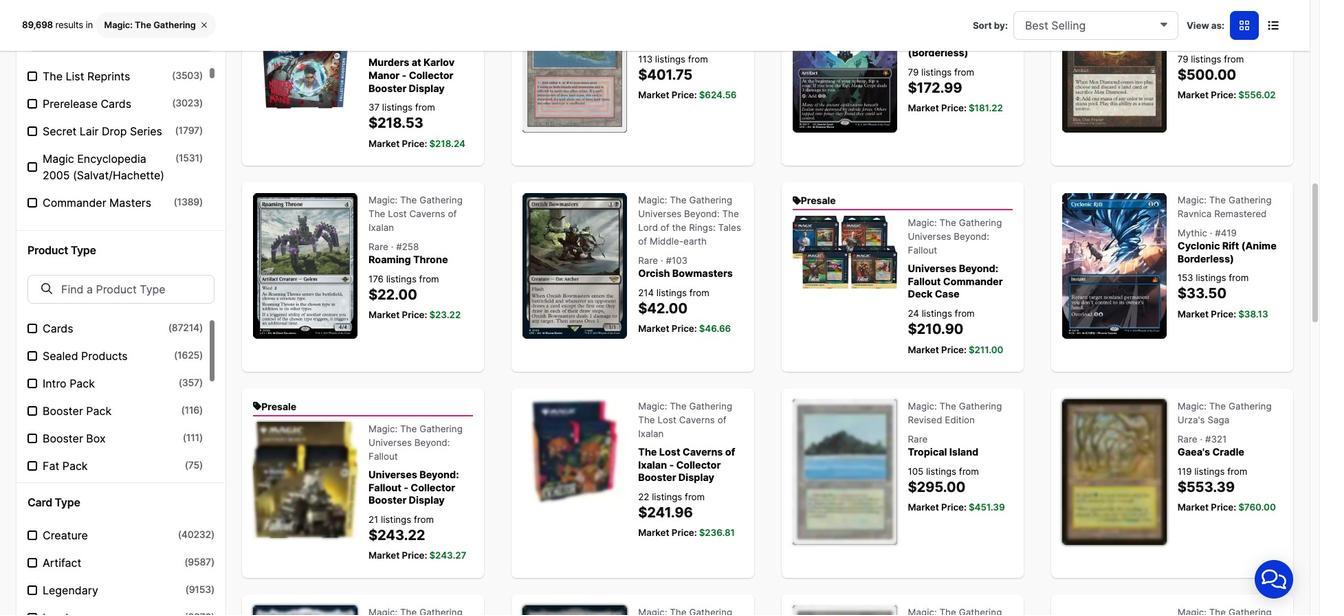 Task type: locate. For each thing, give the bounding box(es) containing it.
0 vertical spatial magnifying glass image
[[41, 31, 52, 42]]

1 vertical spatial ixalan
[[638, 428, 664, 439]]

rare for $42.00
[[638, 255, 658, 266]]

listings inside "79 listings from $500.00 market price: $556.02"
[[1191, 54, 1222, 65]]

1 vertical spatial at
[[412, 57, 421, 68]]

gaea's
[[1178, 446, 1210, 458]]

lord
[[638, 222, 658, 233]]

-
[[402, 69, 407, 81], [669, 459, 674, 471], [404, 482, 408, 493]]

price: for $172.99
[[941, 102, 967, 113]]

universes inside magic: the gathering universes beyond: the lord of the rings: tales of middle-earth
[[638, 208, 682, 219]]

0 vertical spatial commander
[[43, 196, 106, 210]]

The List Reprints checkbox
[[28, 72, 37, 81]]

commander
[[43, 196, 106, 210], [943, 276, 1003, 287]]

pack up box
[[86, 405, 112, 418]]

price: down $553.39
[[1211, 502, 1237, 513]]

universes beyond: fallout - collector booster display image
[[253, 422, 358, 538], [253, 422, 358, 538]]

type right product
[[71, 244, 96, 257]]

· inside rare · #321 gaea's cradle
[[1200, 434, 1203, 445]]

orcish
[[638, 268, 670, 279]]

market down '$401.75'
[[638, 90, 669, 101]]

saga
[[1208, 415, 1230, 426]]

1 horizontal spatial 79
[[1178, 54, 1189, 65]]

price: down $241.96
[[672, 528, 697, 539]]

price: inside 79 listings from $172.99 market price: $181.22
[[941, 102, 967, 113]]

application
[[1239, 544, 1310, 615]]

gathering inside "magic: the gathering urza's saga"
[[1229, 401, 1272, 412]]

listings inside the 105 listings from $295.00 market price: $451.39
[[926, 466, 957, 477]]

universes for orcish
[[638, 208, 682, 219]]

· inside rare · #103 orcish bowmasters
[[661, 255, 663, 266]]

listings up $553.39
[[1195, 466, 1225, 477]]

magic: inside magic: the gathering universes beyond: the lord of the rings: tales of middle-earth
[[638, 195, 667, 206]]

magic: inside "magic: the gathering revised edition"
[[908, 401, 937, 412]]

ixalan inside magic: the gathering the lost caverns of ixalan
[[369, 222, 394, 233]]

Booster Pack checkbox
[[28, 407, 37, 416]]

magic: inside magic: the gathering universes beyond: fallout universes beyond: fallout - collector booster display
[[369, 423, 398, 434]]

caverns for magic: the gathering the lost caverns of ixalan the lost caverns of ixalan - collector booster display
[[679, 415, 715, 426]]

1 vertical spatial collector
[[676, 459, 721, 471]]

113
[[638, 54, 653, 65]]

pack
[[70, 377, 95, 391], [86, 405, 112, 418], [62, 460, 88, 473]]

0 vertical spatial ixalan
[[369, 222, 394, 233]]

79 inside "79 listings from $500.00 market price: $556.02"
[[1178, 54, 1189, 65]]

pack right fat
[[62, 460, 88, 473]]

collector up 21 listings from $243.22 market price: $243.27 at the bottom
[[411, 482, 455, 493]]

from for $218.53
[[415, 102, 435, 113]]

listings inside 113 listings from $401.75 market price: $624.56
[[655, 54, 686, 65]]

tundra image
[[793, 606, 897, 615], [793, 606, 897, 615]]

79 up $172.99
[[908, 67, 919, 78]]

market down $33.50
[[1178, 309, 1209, 320]]

price: down $172.99
[[941, 102, 967, 113]]

rare inside rare · #258 roaming throne
[[369, 241, 388, 252]]

from inside 24 listings from $210.90 market price: $211.00
[[955, 308, 975, 319]]

1 vertical spatial -
[[669, 459, 674, 471]]

listings for $42.00
[[657, 287, 687, 298]]

0 vertical spatial manor
[[369, 39, 396, 50]]

market inside "79 listings from $500.00 market price: $556.02"
[[1178, 90, 1209, 101]]

$241.96
[[638, 504, 693, 521]]

1 vertical spatial presale
[[261, 401, 297, 412]]

price: down $500.00
[[1211, 90, 1237, 101]]

listings up $500.00
[[1191, 54, 1222, 65]]

rare for $295.00
[[908, 434, 928, 445]]

Magic Encyclopedia 2005 (Salvat/Hachette) checkbox
[[28, 162, 37, 172]]

1 vertical spatial display
[[679, 472, 714, 484]]

volcanic island image
[[523, 0, 627, 133]]

market for $243.22
[[369, 550, 400, 561]]

gathering inside magic: the gathering the lost caverns of ixalan
[[420, 195, 463, 206]]

price: for $500.00
[[1211, 90, 1237, 101]]

rare up gaea's
[[1178, 434, 1198, 445]]

from inside 153 listings from $33.50 market price: $38.13
[[1229, 273, 1249, 284]]

gathering for cyclonic
[[1229, 195, 1272, 206]]

listings for $295.00
[[926, 466, 957, 477]]

booster up 37
[[369, 82, 407, 94]]

3503
[[175, 70, 199, 81]]

79 inside 79 listings from $172.99 market price: $181.22
[[908, 67, 919, 78]]

119 listings from $553.39 market price: $760.00
[[1178, 466, 1276, 513]]

market inside the "22 listings from $241.96 market price: $236.81"
[[638, 528, 669, 539]]

pack right intro
[[70, 377, 95, 391]]

0 vertical spatial murders
[[369, 25, 405, 36]]

$243.22
[[369, 527, 425, 544]]

1531
[[179, 152, 199, 164]]

2 magnifying glass image from the top
[[41, 283, 52, 294]]

rare inside rare tropical island
[[908, 434, 928, 445]]

gathering inside magic: the gathering the lost caverns of ixalan the lost caverns of ixalan - collector booster display
[[689, 401, 732, 412]]

karlov
[[419, 25, 446, 36], [424, 57, 455, 68]]

beyond: for orcish
[[684, 208, 720, 219]]

0 vertical spatial pack
[[70, 377, 95, 391]]

booster inside magic: the gathering universes beyond: fallout universes beyond: fallout - collector booster display
[[369, 495, 407, 506]]

stronghold
[[1178, 2, 1226, 13]]

Land checkbox
[[28, 614, 37, 615]]

from inside "79 listings from $500.00 market price: $556.02"
[[1224, 54, 1244, 65]]

gathering inside magic: the gathering ravnica remastered
[[1229, 195, 1272, 206]]

0 vertical spatial cards
[[101, 97, 131, 111]]

0 vertical spatial presale
[[801, 195, 836, 206]]

rare mox diamond
[[1178, 22, 1244, 46]]

89,698 results
[[22, 20, 86, 31]]

magic: inside magic: the gathering ravnica remastered
[[1178, 195, 1207, 206]]

from up $218.53
[[415, 102, 435, 113]]

listings inside 24 listings from $210.90 market price: $211.00
[[922, 308, 952, 319]]

price: down "$22.00"
[[402, 310, 427, 321]]

from inside the "22 listings from $241.96 market price: $236.81"
[[685, 492, 705, 503]]

from for $33.50
[[1229, 273, 1249, 284]]

lost for magic: the gathering the lost caverns of ixalan the lost caverns of ixalan - collector booster display
[[658, 415, 677, 426]]

from up $243.22
[[414, 514, 434, 525]]

· inside mythic · #419 cyclonic rift (anime borderless)
[[1210, 228, 1213, 239]]

1 vertical spatial magnifying glass image
[[41, 283, 52, 294]]

market inside 24 listings from $210.90 market price: $211.00
[[908, 344, 939, 355]]

cradle
[[1213, 446, 1245, 458]]

throne
[[413, 254, 448, 265]]

booster pack
[[43, 405, 112, 418]]

price: down '$401.75'
[[672, 90, 697, 101]]

2 vertical spatial pack
[[62, 460, 88, 473]]

from down the case
[[955, 308, 975, 319]]

listings up $241.96
[[652, 492, 682, 503]]

price: inside 37 listings from $218.53 market price: $218.24
[[402, 138, 427, 149]]

from down bowmasters
[[690, 287, 710, 298]]

market down $553.39
[[1178, 502, 1209, 513]]

listings up $243.22
[[381, 514, 411, 525]]

· for $33.50
[[1210, 228, 1213, 239]]

rare for $553.39
[[1178, 434, 1198, 445]]

from down rift
[[1229, 273, 1249, 284]]

in
[[86, 20, 95, 31]]

booster up 21
[[369, 495, 407, 506]]

magic: for roaming
[[369, 195, 398, 206]]

crypt
[[937, 34, 965, 46]]

magic: for gaea's
[[1178, 401, 1207, 412]]

0 horizontal spatial 79
[[908, 67, 919, 78]]

Set field
[[28, 23, 215, 52]]

presale
[[801, 195, 836, 206], [261, 401, 297, 412]]

- up $241.96
[[669, 459, 674, 471]]

market inside 176 listings from $22.00 market price: $23.22
[[369, 310, 400, 321]]

magic: inside magic: the gathering the lost caverns of ixalan the lost caverns of ixalan - collector booster display
[[638, 401, 667, 412]]

price: inside 214 listings from $42.00 market price: $46.66
[[672, 323, 697, 334]]

2 vertical spatial collector
[[411, 482, 455, 493]]

product type
[[28, 244, 96, 257]]

from inside 176 listings from $22.00 market price: $23.22
[[419, 274, 439, 285]]

price: inside 153 listings from $33.50 market price: $38.13
[[1211, 309, 1237, 320]]

commander down the 2005 at the left top of page
[[43, 196, 106, 210]]

price: inside 21 listings from $243.22 market price: $243.27
[[402, 550, 427, 561]]

secret lair drop series
[[43, 125, 162, 138]]

listings inside the 119 listings from $553.39 market price: $760.00
[[1195, 466, 1225, 477]]

type
[[71, 244, 96, 257], [55, 496, 80, 510]]

from for $243.22
[[414, 514, 434, 525]]

magic: for $243.22
[[369, 423, 398, 434]]

from up $241.96
[[685, 492, 705, 503]]

sheoldred, the apocalypse image
[[523, 606, 627, 615], [523, 606, 627, 615]]

0 vertical spatial 79
[[1178, 54, 1189, 65]]

the inside button
[[135, 20, 151, 31]]

commander inside magic: the gathering universes beyond: fallout universes beyond: fallout commander deck case
[[943, 276, 1003, 287]]

1 horizontal spatial commander
[[943, 276, 1003, 287]]

Product Type field
[[28, 275, 215, 304]]

$23.22
[[429, 310, 461, 321]]

$38.13
[[1239, 309, 1269, 320]]

ixalan for magic: the gathering the lost caverns of ixalan
[[369, 222, 394, 233]]

0 vertical spatial caverns
[[410, 208, 445, 219]]

market down $241.96
[[638, 528, 669, 539]]

2 murders from the top
[[369, 57, 409, 68]]

2 vertical spatial ixalan
[[638, 459, 667, 471]]

price: inside the "22 listings from $241.96 market price: $236.81"
[[672, 528, 697, 539]]

magic: inside magic: the gathering universes beyond: fallout universes beyond: fallout commander deck case
[[908, 217, 937, 228]]

listings for $172.99
[[922, 67, 952, 78]]

0 vertical spatial collector
[[409, 69, 453, 81]]

0 horizontal spatial presale
[[261, 401, 297, 412]]

rare inside rare · #103 orcish bowmasters
[[638, 255, 658, 266]]

listings inside 176 listings from $22.00 market price: $23.22
[[386, 274, 417, 285]]

1 horizontal spatial cards
[[101, 97, 131, 111]]

from inside 37 listings from $218.53 market price: $218.24
[[415, 102, 435, 113]]

price: inside the 119 listings from $553.39 market price: $760.00
[[1211, 502, 1237, 513]]

market down $243.22
[[369, 550, 400, 561]]

magic: inside magic: the gathering the lost caverns of ixalan
[[369, 195, 398, 206]]

153
[[1178, 273, 1193, 284]]

display up 37 listings from $218.53 market price: $218.24
[[409, 82, 445, 94]]

commander up the case
[[943, 276, 1003, 287]]

price: down $218.53
[[402, 138, 427, 149]]

manor
[[369, 39, 396, 50], [369, 69, 400, 81]]

$624.56
[[699, 90, 737, 101]]

remastered
[[1215, 208, 1267, 219]]

the
[[672, 222, 687, 233]]

market down $295.00
[[908, 502, 939, 513]]

market down $500.00
[[1178, 90, 1209, 101]]

$295.00
[[908, 478, 966, 495]]

· left #419
[[1210, 228, 1213, 239]]

listings up $33.50
[[1196, 273, 1226, 284]]

market inside 37 listings from $218.53 market price: $218.24
[[369, 138, 400, 149]]

listings inside 37 listings from $218.53 market price: $218.24
[[382, 102, 413, 113]]

agatha's soul cauldron image
[[253, 606, 358, 615], [253, 606, 358, 615]]

- up $218.53
[[402, 69, 407, 81]]

price: down $210.90
[[941, 344, 967, 355]]

murders at karlov manor - collector booster display image
[[253, 10, 358, 114]]

the lost caverns of ixalan - collector booster display image
[[523, 399, 627, 504], [523, 399, 627, 504]]

caverns inside magic: the gathering the lost caverns of ixalan
[[410, 208, 445, 219]]

listings inside 214 listings from $42.00 market price: $46.66
[[657, 287, 687, 298]]

island
[[950, 446, 979, 458]]

Booster Box checkbox
[[28, 434, 37, 444]]

market down $210.90
[[908, 344, 939, 355]]

display up the "22 listings from $241.96 market price: $236.81"
[[679, 472, 714, 484]]

- inside murders at karlov manor murders at karlov manor - collector booster display
[[402, 69, 407, 81]]

prerelease cards
[[43, 97, 131, 111]]

market inside 79 listings from $172.99 market price: $181.22
[[908, 102, 939, 113]]

rare inside rare · #321 gaea's cradle
[[1178, 434, 1198, 445]]

caverns for magic: the gathering the lost caverns of ixalan
[[410, 208, 445, 219]]

176
[[369, 274, 384, 285]]

1 magnifying glass image from the top
[[41, 31, 52, 42]]

2 manor from the top
[[369, 69, 400, 81]]

from down the (borderless)
[[954, 67, 975, 78]]

listings up "$22.00"
[[386, 274, 417, 285]]

listings up $295.00
[[926, 466, 957, 477]]

· left #103
[[661, 255, 663, 266]]

from down diamond
[[1224, 54, 1244, 65]]

price: inside "79 listings from $500.00 market price: $556.02"
[[1211, 90, 1237, 101]]

from inside the 119 listings from $553.39 market price: $760.00
[[1228, 466, 1248, 477]]

gathering inside magic: the gathering universes beyond: fallout universes beyond: fallout - collector booster display
[[420, 423, 463, 434]]

listings inside 79 listings from $172.99 market price: $181.22
[[922, 67, 952, 78]]

price: down $295.00
[[941, 502, 967, 513]]

· left #321
[[1200, 434, 1203, 445]]

market for $210.90
[[908, 344, 939, 355]]

booster inside magic: the gathering the lost caverns of ixalan the lost caverns of ixalan - collector booster display
[[638, 472, 676, 484]]

105 listings from $295.00 market price: $451.39
[[908, 466, 1005, 513]]

from inside 214 listings from $42.00 market price: $46.66
[[690, 287, 710, 298]]

price: left $38.13
[[1211, 309, 1237, 320]]

market down $42.00
[[638, 323, 669, 334]]

· up roaming
[[391, 241, 394, 252]]

listings for $500.00
[[1191, 54, 1222, 65]]

87214
[[172, 322, 199, 334]]

a grid of results image
[[1240, 20, 1250, 31]]

market down $172.99
[[908, 102, 939, 113]]

market inside 113 listings from $401.75 market price: $624.56
[[638, 90, 669, 101]]

market down $218.53
[[369, 138, 400, 149]]

$243.27
[[429, 550, 467, 561]]

legendary
[[43, 584, 98, 598]]

$42.00
[[638, 300, 688, 317]]

1 vertical spatial commander
[[943, 276, 1003, 287]]

magnifying glass image down 89,698 results
[[41, 31, 52, 42]]

magic: the gathering universes beyond: fallout universes beyond: fallout commander deck case
[[908, 217, 1003, 300]]

from inside 113 listings from $401.75 market price: $624.56
[[688, 54, 708, 65]]

from inside the 105 listings from $295.00 market price: $451.39
[[959, 466, 979, 477]]

listings inside the "22 listings from $241.96 market price: $236.81"
[[652, 492, 682, 503]]

market inside 153 listings from $33.50 market price: $38.13
[[1178, 309, 1209, 320]]

roaming
[[369, 254, 411, 265]]

gathering inside magic: the gathering universes beyond: the lord of the rings: tales of middle-earth
[[689, 195, 732, 206]]

market inside 21 listings from $243.22 market price: $243.27
[[369, 550, 400, 561]]

rings:
[[689, 222, 716, 233]]

89,698
[[22, 20, 53, 31]]

0 vertical spatial display
[[409, 82, 445, 94]]

magic: for orcish
[[638, 195, 667, 206]]

#258
[[396, 241, 419, 252]]

price: inside 113 listings from $401.75 market price: $624.56
[[672, 90, 697, 101]]

from inside 21 listings from $243.22 market price: $243.27
[[414, 514, 434, 525]]

listings
[[655, 54, 686, 65], [1191, 54, 1222, 65], [922, 67, 952, 78], [382, 102, 413, 113], [1196, 273, 1226, 284], [386, 274, 417, 285], [657, 287, 687, 298], [922, 308, 952, 319], [926, 466, 957, 477], [1195, 466, 1225, 477], [652, 492, 682, 503], [381, 514, 411, 525]]

murders at karlov manor murders at karlov manor - collector booster display
[[369, 25, 455, 94]]

$451.39
[[969, 502, 1005, 513]]

listings inside 153 listings from $33.50 market price: $38.13
[[1196, 273, 1226, 284]]

0 vertical spatial at
[[408, 25, 416, 36]]

rare up orcish
[[638, 255, 658, 266]]

magic: for cyclonic
[[1178, 195, 1207, 206]]

market inside the 119 listings from $553.39 market price: $760.00
[[1178, 502, 1209, 513]]

the inside magic: the gathering universes beyond: fallout universes beyond: fallout - collector booster display
[[400, 423, 417, 434]]

universes for $243.22
[[369, 437, 412, 448]]

mana crypt (borderless)
[[908, 34, 969, 58]]

1 vertical spatial 79
[[908, 67, 919, 78]]

Best Selling field
[[1014, 11, 1179, 40]]

fat pack
[[43, 460, 88, 473]]

0 vertical spatial lost
[[388, 208, 407, 219]]

universes beyond: fallout commander deck case image
[[793, 216, 897, 289]]

Creature checkbox
[[28, 531, 37, 541]]

9153
[[189, 584, 211, 596]]

gathering for orcish
[[689, 195, 732, 206]]

earth
[[684, 236, 707, 247]]

magic: the gathering the lost caverns of ixalan the lost caverns of ixalan - collector booster display
[[638, 401, 735, 484]]

rare
[[1178, 22, 1198, 33], [369, 241, 388, 252], [638, 255, 658, 266], [908, 434, 928, 445], [1178, 434, 1198, 445]]

cards up drop on the left
[[101, 97, 131, 111]]

display inside magic: the gathering universes beyond: fallout universes beyond: fallout - collector booster display
[[409, 495, 445, 506]]

Fat Pack checkbox
[[28, 462, 37, 471]]

market down "$22.00"
[[369, 310, 400, 321]]

listings for $33.50
[[1196, 273, 1226, 284]]

0 vertical spatial -
[[402, 69, 407, 81]]

display up 21 listings from $243.22 market price: $243.27 at the bottom
[[409, 495, 445, 506]]

gaea's cradle image
[[1062, 399, 1167, 545], [1062, 399, 1167, 545]]

gathering for $243.22
[[420, 423, 463, 434]]

rare up mox
[[1178, 22, 1198, 33]]

Sealed Products checkbox
[[28, 352, 37, 361]]

1 vertical spatial manor
[[369, 69, 400, 81]]

rare up roaming
[[369, 241, 388, 252]]

price: inside the 105 listings from $295.00 market price: $451.39
[[941, 502, 967, 513]]

drop
[[102, 125, 127, 138]]

type for card type
[[55, 496, 80, 510]]

magic: inside "magic: the gathering urza's saga"
[[1178, 401, 1207, 412]]

listings up $218.53
[[382, 102, 413, 113]]

0 vertical spatial type
[[71, 244, 96, 257]]

display inside murders at karlov manor murders at karlov manor - collector booster display
[[409, 82, 445, 94]]

listings up $210.90
[[922, 308, 952, 319]]

2 vertical spatial display
[[409, 495, 445, 506]]

1 vertical spatial lost
[[658, 415, 677, 426]]

secret
[[43, 125, 77, 138]]

listings inside 21 listings from $243.22 market price: $243.27
[[381, 514, 411, 525]]

79 for $172.99
[[908, 67, 919, 78]]

magnifying glass image down product
[[41, 283, 52, 294]]

cards
[[101, 97, 131, 111], [43, 322, 73, 336]]

Commander Masters checkbox
[[28, 198, 37, 208]]

(borderless)
[[908, 47, 969, 58]]

1 vertical spatial pack
[[86, 405, 112, 418]]

rare · #258 roaming throne
[[369, 241, 448, 265]]

cards right cards 'checkbox' at the bottom of page
[[43, 322, 73, 336]]

from down cradle
[[1228, 466, 1248, 477]]

by:
[[994, 20, 1008, 31]]

(anime
[[1242, 240, 1277, 252]]

1 vertical spatial murders
[[369, 57, 409, 68]]

caret down image
[[1161, 19, 1168, 30]]

2 vertical spatial -
[[404, 482, 408, 493]]

price: inside 176 listings from $22.00 market price: $23.22
[[402, 310, 427, 321]]

from down the throne
[[419, 274, 439, 285]]

$500.00
[[1178, 66, 1237, 83]]

market inside the 105 listings from $295.00 market price: $451.39
[[908, 502, 939, 513]]

pack for fat pack
[[62, 460, 88, 473]]

from for $295.00
[[959, 466, 979, 477]]

prerelease
[[43, 97, 98, 111]]

1 vertical spatial type
[[55, 496, 80, 510]]

rare inside rare mox diamond
[[1178, 22, 1198, 33]]

booster down the intro pack
[[43, 405, 83, 418]]

0 horizontal spatial cards
[[43, 322, 73, 336]]

price: inside 24 listings from $210.90 market price: $211.00
[[941, 344, 967, 355]]

from inside 79 listings from $172.99 market price: $181.22
[[954, 67, 975, 78]]

beyond: inside magic: the gathering universes beyond: the lord of the rings: tales of middle-earth
[[684, 208, 720, 219]]

magnifying glass image
[[41, 31, 52, 42], [41, 283, 52, 294]]

from for $500.00
[[1224, 54, 1244, 65]]

collector up 37 listings from $218.53 market price: $218.24
[[409, 69, 453, 81]]

listings up '$401.75'
[[655, 54, 686, 65]]

gathering inside button
[[153, 20, 196, 31]]

listings up $172.99
[[922, 67, 952, 78]]

booster
[[369, 82, 407, 94], [43, 405, 83, 418], [43, 432, 83, 446], [638, 472, 676, 484], [369, 495, 407, 506]]

booster up 22
[[638, 472, 676, 484]]

revised
[[908, 415, 943, 426]]

price: down $243.22
[[402, 550, 427, 561]]

market for $401.75
[[638, 90, 669, 101]]

from up '$401.75'
[[688, 54, 708, 65]]

from down island
[[959, 466, 979, 477]]

lost inside magic: the gathering the lost caverns of ixalan
[[388, 208, 407, 219]]

collector up the "22 listings from $241.96 market price: $236.81"
[[676, 459, 721, 471]]

79 down mox
[[1178, 54, 1189, 65]]

market inside 214 listings from $42.00 market price: $46.66
[[638, 323, 669, 334]]

the list reprints
[[43, 70, 130, 83]]

rare up tropical
[[908, 434, 928, 445]]

· inside rare · #258 roaming throne
[[391, 241, 394, 252]]

listings up $42.00
[[657, 287, 687, 298]]

display
[[409, 82, 445, 94], [679, 472, 714, 484], [409, 495, 445, 506]]

21 listings from $243.22 market price: $243.27
[[369, 514, 467, 561]]

magic: for $210.90
[[908, 217, 937, 228]]

type right the card
[[55, 496, 80, 510]]

price: for $243.22
[[402, 550, 427, 561]]

1 vertical spatial caverns
[[679, 415, 715, 426]]

- up $243.22
[[404, 482, 408, 493]]

price: for $210.90
[[941, 344, 967, 355]]

price: down $42.00
[[672, 323, 697, 334]]

tag image
[[793, 196, 801, 205]]

1 horizontal spatial presale
[[801, 195, 836, 206]]

gathering
[[153, 20, 196, 31], [420, 195, 463, 206], [689, 195, 732, 206], [1229, 195, 1272, 206], [959, 217, 1002, 228], [689, 401, 732, 412], [959, 401, 1002, 412], [1229, 401, 1272, 412], [420, 423, 463, 434]]

tropical island image
[[793, 399, 897, 545], [793, 399, 897, 545]]

display inside magic: the gathering the lost caverns of ixalan the lost caverns of ixalan - collector booster display
[[679, 472, 714, 484]]

gathering inside magic: the gathering universes beyond: fallout universes beyond: fallout commander deck case
[[959, 217, 1002, 228]]



Task type: vqa. For each thing, say whether or not it's contained in the screenshot.


Task type: describe. For each thing, give the bounding box(es) containing it.
case
[[935, 288, 960, 300]]

presale for $243.22
[[261, 401, 297, 412]]

magnifying glass image for set field
[[41, 31, 52, 42]]

magic: the gathering universes beyond: fallout universes beyond: fallout - collector booster display
[[369, 423, 463, 506]]

pack for intro pack
[[70, 377, 95, 391]]

37 listings from $218.53 market price: $218.24
[[369, 102, 465, 149]]

Cards checkbox
[[28, 324, 37, 334]]

Prerelease Cards checkbox
[[28, 99, 37, 109]]

$211.00
[[969, 344, 1004, 355]]

magic
[[43, 152, 74, 166]]

rare · #103 orcish bowmasters
[[638, 255, 733, 279]]

· for $22.00
[[391, 241, 394, 252]]

$46.66
[[699, 323, 731, 334]]

list
[[66, 70, 84, 83]]

cyclonic rift (anime borderless) image
[[1062, 193, 1167, 339]]

booster inside murders at karlov manor murders at karlov manor - collector booster display
[[369, 82, 407, 94]]

market for $241.96
[[638, 528, 669, 539]]

a list of results image
[[1268, 20, 1279, 31]]

lost for magic: the gathering the lost caverns of ixalan
[[388, 208, 407, 219]]

Legendary checkbox
[[28, 586, 37, 596]]

113 listings from $401.75 market price: $624.56
[[638, 54, 737, 101]]

intro
[[43, 377, 66, 391]]

price: for $401.75
[[672, 90, 697, 101]]

booster up fat pack
[[43, 432, 83, 446]]

creature
[[43, 529, 88, 543]]

listings for $243.22
[[381, 514, 411, 525]]

listings for $210.90
[[922, 308, 952, 319]]

0 vertical spatial karlov
[[419, 25, 446, 36]]

1 manor from the top
[[369, 39, 396, 50]]

22 listings from $241.96 market price: $236.81
[[638, 492, 735, 539]]

collector inside magic: the gathering universes beyond: fallout universes beyond: fallout - collector booster display
[[411, 482, 455, 493]]

magic: the gathering button
[[95, 13, 216, 38]]

gathering for $210.90
[[959, 217, 1002, 228]]

the inside "magic: the gathering revised edition"
[[940, 401, 956, 412]]

artifact
[[43, 556, 81, 570]]

the inside "magic: the gathering urza's saga"
[[1209, 401, 1226, 412]]

21
[[369, 514, 378, 525]]

22
[[638, 492, 649, 503]]

mox
[[1178, 34, 1198, 46]]

Secret Lair Drop Series checkbox
[[28, 127, 37, 136]]

encyclopedia
[[77, 152, 146, 166]]

mox diamond image
[[1062, 0, 1167, 133]]

· for $553.39
[[1200, 434, 1203, 445]]

sealed
[[43, 350, 78, 363]]

tag image
[[253, 402, 261, 411]]

Artifact checkbox
[[28, 559, 37, 568]]

2 vertical spatial caverns
[[683, 446, 723, 458]]

view
[[1187, 20, 1209, 31]]

1 murders from the top
[[369, 25, 405, 36]]

intro pack
[[43, 377, 95, 391]]

mana crypt (borderless) image
[[793, 0, 897, 133]]

mana
[[908, 34, 935, 46]]

#321
[[1205, 434, 1227, 445]]

market for $218.53
[[369, 138, 400, 149]]

40232
[[181, 529, 211, 541]]

ravnica
[[1178, 208, 1212, 219]]

75
[[188, 460, 199, 471]]

market for $295.00
[[908, 502, 939, 513]]

gathering for roaming
[[420, 195, 463, 206]]

price: for $218.53
[[402, 138, 427, 149]]

commander masters
[[43, 196, 151, 210]]

market for $22.00
[[369, 310, 400, 321]]

roaming throne image
[[253, 193, 358, 339]]

from for $210.90
[[955, 308, 975, 319]]

price: for $42.00
[[672, 323, 697, 334]]

price: for $295.00
[[941, 502, 967, 513]]

middle-
[[650, 236, 684, 247]]

selling
[[1052, 19, 1086, 32]]

from for $401.75
[[688, 54, 708, 65]]

from for $241.96
[[685, 492, 705, 503]]

1797
[[178, 125, 199, 136]]

xmark image
[[201, 21, 207, 30]]

results
[[55, 20, 83, 31]]

79 listings from $500.00 market price: $556.02
[[1178, 54, 1276, 101]]

reprints
[[87, 70, 130, 83]]

from for $553.39
[[1228, 466, 1248, 477]]

magic encyclopedia 2005 (salvat/hachette)
[[43, 152, 164, 182]]

price: for $22.00
[[402, 310, 427, 321]]

#419
[[1215, 228, 1237, 239]]

2005
[[43, 169, 70, 182]]

the inside magic: the gathering ravnica remastered
[[1209, 195, 1226, 206]]

3023
[[176, 97, 199, 109]]

176 listings from $22.00 market price: $23.22
[[369, 274, 461, 321]]

from for $22.00
[[419, 274, 439, 285]]

price: for $241.96
[[672, 528, 697, 539]]

mythic · #419 cyclonic rift (anime borderless)
[[1178, 228, 1277, 265]]

listings for $241.96
[[652, 492, 682, 503]]

market for $500.00
[[1178, 90, 1209, 101]]

market for $42.00
[[638, 323, 669, 334]]

presale for $210.90
[[801, 195, 836, 206]]

2 vertical spatial lost
[[659, 446, 680, 458]]

of inside magic: the gathering the lost caverns of ixalan
[[448, 208, 457, 219]]

$556.02
[[1239, 90, 1276, 101]]

type for product type
[[71, 244, 96, 257]]

0 horizontal spatial commander
[[43, 196, 106, 210]]

products
[[81, 350, 128, 363]]

1 vertical spatial cards
[[43, 322, 73, 336]]

sort
[[973, 20, 992, 31]]

magic: the gathering the lost caverns of ixalan
[[369, 195, 463, 233]]

magic: the gathering revised edition
[[908, 401, 1002, 426]]

gathering for gaea's
[[1229, 401, 1272, 412]]

$760.00
[[1239, 502, 1276, 513]]

$553.39
[[1178, 478, 1235, 495]]

sealed products
[[43, 350, 128, 363]]

magic: inside button
[[104, 20, 133, 31]]

79 for $500.00
[[1178, 54, 1189, 65]]

from for $42.00
[[690, 287, 710, 298]]

gathering inside "magic: the gathering revised edition"
[[959, 401, 1002, 412]]

collector inside murders at karlov manor murders at karlov manor - collector booster display
[[409, 69, 453, 81]]

24 listings from $210.90 market price: $211.00
[[908, 308, 1004, 355]]

universes for $210.90
[[908, 231, 951, 242]]

fat
[[43, 460, 59, 473]]

collector inside magic: the gathering the lost caverns of ixalan the lost caverns of ixalan - collector booster display
[[676, 459, 721, 471]]

listings for $22.00
[[386, 274, 417, 285]]

from for $172.99
[[954, 67, 975, 78]]

as:
[[1212, 20, 1225, 31]]

listings for $218.53
[[382, 102, 413, 113]]

Intro Pack checkbox
[[28, 379, 37, 389]]

listings for $401.75
[[655, 54, 686, 65]]

deck
[[908, 288, 933, 300]]

lair
[[80, 125, 99, 138]]

magnifying glass image for product type field
[[41, 283, 52, 294]]

beyond: for $210.90
[[954, 231, 990, 242]]

$172.99
[[908, 79, 962, 96]]

listings for $553.39
[[1195, 466, 1225, 477]]

ixalan for magic: the gathering the lost caverns of ixalan the lost caverns of ixalan - collector booster display
[[638, 428, 664, 439]]

orcish bowmasters image
[[523, 193, 627, 339]]

magic: the gathering urza's saga
[[1178, 401, 1272, 426]]

pack for booster pack
[[86, 405, 112, 418]]

79 listings from $172.99 market price: $181.22
[[908, 67, 1003, 113]]

box
[[86, 432, 106, 446]]

rare tropical island
[[908, 434, 979, 458]]

best selling
[[1025, 19, 1086, 32]]

#103
[[666, 255, 688, 266]]

beyond: for $243.22
[[415, 437, 450, 448]]

urza's
[[1178, 415, 1205, 426]]

market for $172.99
[[908, 102, 939, 113]]

sort by:
[[973, 20, 1008, 31]]

$210.90
[[908, 321, 964, 338]]

price: for $33.50
[[1211, 309, 1237, 320]]

- inside magic: the gathering the lost caverns of ixalan the lost caverns of ixalan - collector booster display
[[669, 459, 674, 471]]

1 vertical spatial karlov
[[424, 57, 455, 68]]

(salvat/hachette)
[[73, 169, 164, 182]]

series
[[130, 125, 162, 138]]

edition
[[945, 415, 975, 426]]

- inside magic: the gathering universes beyond: fallout universes beyond: fallout - collector booster display
[[404, 482, 408, 493]]

rare for $22.00
[[369, 241, 388, 252]]

market for $33.50
[[1178, 309, 1209, 320]]

$33.50
[[1178, 285, 1227, 302]]

price: for $553.39
[[1211, 502, 1237, 513]]

the inside magic: the gathering universes beyond: fallout universes beyond: fallout commander deck case
[[940, 217, 956, 228]]

view as:
[[1187, 20, 1225, 31]]

market for $553.39
[[1178, 502, 1209, 513]]

357
[[182, 377, 199, 389]]

· for $42.00
[[661, 255, 663, 266]]

$218.53
[[369, 114, 423, 132]]

rift
[[1223, 240, 1239, 252]]



